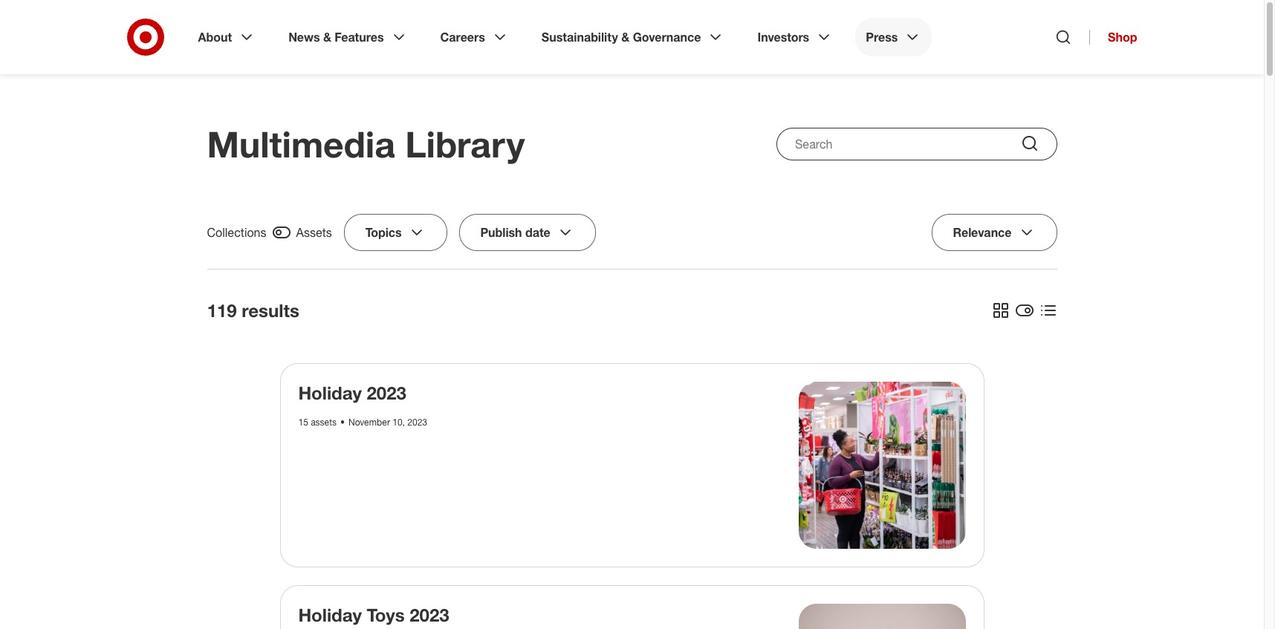Task type: locate. For each thing, give the bounding box(es) containing it.
119 results
[[207, 300, 299, 322]]

1 holiday from the top
[[298, 382, 362, 404]]

1 vertical spatial holiday
[[298, 604, 362, 626]]

careers
[[440, 30, 485, 45]]

holiday for holiday 2023
[[298, 382, 362, 404]]

2023 up november 10, 2023
[[367, 382, 406, 404]]

holiday for holiday toys 2023
[[298, 604, 362, 626]]

assets
[[311, 417, 337, 428]]

2023 right toys
[[410, 604, 449, 626]]

holiday left toys
[[298, 604, 362, 626]]

10,
[[393, 417, 405, 428]]

& left governance
[[621, 30, 630, 45]]

2 vertical spatial 2023
[[410, 604, 449, 626]]

&
[[323, 30, 331, 45], [621, 30, 630, 45]]

1 & from the left
[[323, 30, 331, 45]]

publish
[[481, 225, 522, 240]]

press
[[866, 30, 898, 45]]

publish date button
[[459, 214, 596, 251]]

sustainability & governance link
[[531, 18, 735, 56]]

news
[[288, 30, 320, 45]]

topics
[[365, 225, 402, 240]]

2 & from the left
[[621, 30, 630, 45]]

publish date
[[481, 225, 551, 240]]

a guest carrying a red target basket browses colorful holiday displays. image
[[799, 382, 966, 549]]

governance
[[633, 30, 701, 45]]

& for sustainability
[[621, 30, 630, 45]]

assets
[[296, 225, 332, 240]]

news & features
[[288, 30, 384, 45]]

None checkbox
[[207, 223, 332, 242], [992, 300, 1057, 322], [207, 223, 332, 242], [992, 300, 1057, 322]]

& for news
[[323, 30, 331, 45]]

about
[[198, 30, 232, 45]]

2 holiday from the top
[[298, 604, 362, 626]]

1 vertical spatial 2023
[[407, 417, 427, 428]]

holiday
[[298, 382, 362, 404], [298, 604, 362, 626]]

& right news
[[323, 30, 331, 45]]

about link
[[188, 18, 266, 56]]

investors link
[[747, 18, 844, 56]]

library
[[405, 123, 525, 166]]

0 vertical spatial holiday
[[298, 382, 362, 404]]

date
[[525, 225, 551, 240]]

holiday up assets
[[298, 382, 362, 404]]

2023
[[367, 382, 406, 404], [407, 417, 427, 428], [410, 604, 449, 626]]

0 horizontal spatial &
[[323, 30, 331, 45]]

2023 right 10,
[[407, 417, 427, 428]]

15
[[298, 417, 308, 428]]

toys
[[367, 604, 405, 626]]

1 horizontal spatial &
[[621, 30, 630, 45]]



Task type: describe. For each thing, give the bounding box(es) containing it.
0 vertical spatial 2023
[[367, 382, 406, 404]]

holiday toys 2023 link
[[298, 604, 449, 626]]

news & features link
[[278, 18, 418, 56]]

119
[[207, 300, 237, 322]]

multimedia library
[[207, 123, 525, 166]]

collections
[[207, 225, 266, 240]]

holiday 2023 link
[[298, 382, 406, 404]]

15 assets
[[298, 417, 337, 428]]

careers link
[[430, 18, 519, 56]]

2023 for 10,
[[407, 417, 427, 428]]

checked image
[[272, 224, 290, 242]]

shop
[[1108, 30, 1137, 45]]

november
[[349, 417, 390, 428]]

Search search field
[[777, 128, 1057, 161]]

topics button
[[344, 214, 447, 251]]

holiday toys 2023
[[298, 604, 449, 626]]

shop link
[[1090, 30, 1137, 45]]

multimedia
[[207, 123, 395, 166]]

unchecked image
[[1016, 302, 1033, 320]]

press link
[[856, 18, 932, 56]]

2023 for toys
[[410, 604, 449, 626]]

results
[[242, 300, 299, 322]]

november 10, 2023
[[349, 417, 427, 428]]

sustainability
[[542, 30, 618, 45]]

holiday 2023
[[298, 382, 406, 404]]

features
[[335, 30, 384, 45]]

relevance
[[953, 225, 1012, 240]]

sustainability & governance
[[542, 30, 701, 45]]

investors
[[758, 30, 810, 45]]

Relevance field
[[932, 214, 1057, 251]]



Task type: vqa. For each thing, say whether or not it's contained in the screenshot.
development.
no



